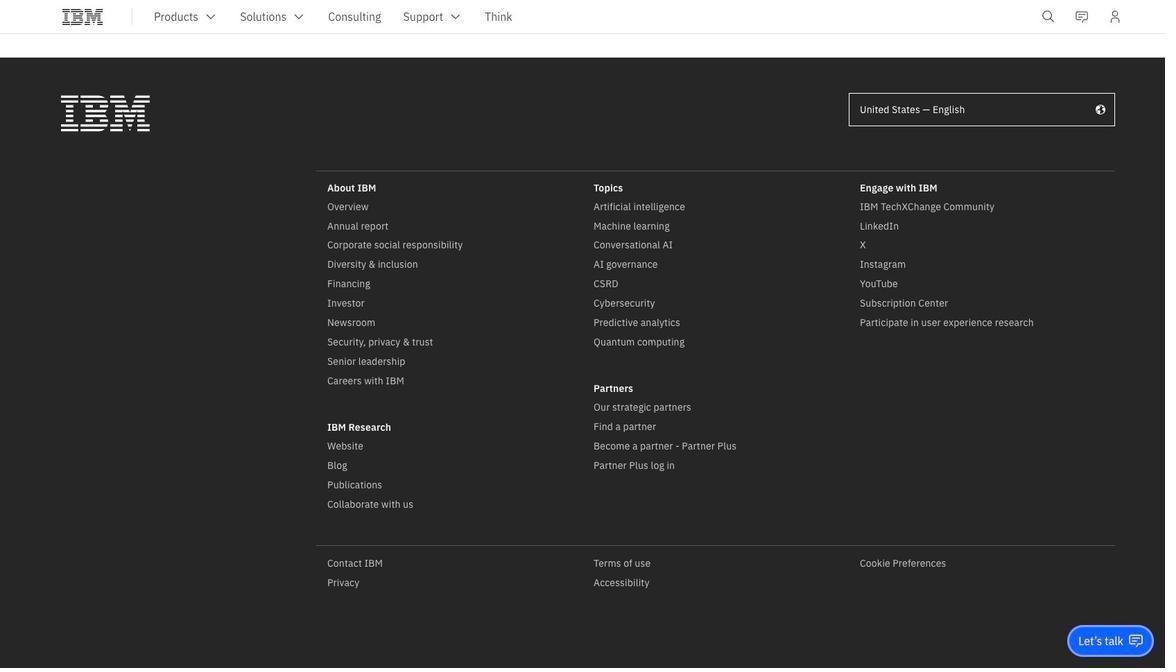 Task type: locate. For each thing, give the bounding box(es) containing it.
let's talk element
[[1079, 634, 1124, 649]]



Task type: describe. For each thing, give the bounding box(es) containing it.
contact us region
[[1068, 625, 1155, 657]]



